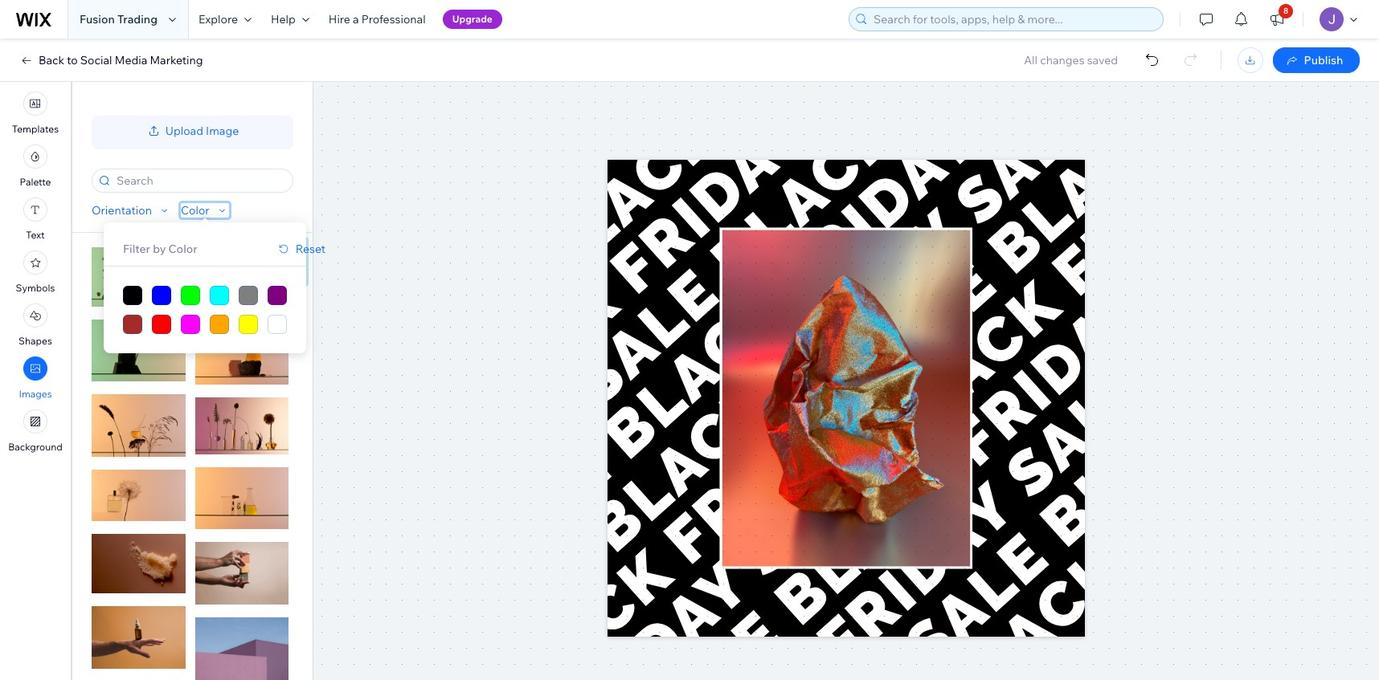 Task type: vqa. For each thing, say whether or not it's contained in the screenshot.
"Billing & Payments"
no



Task type: locate. For each thing, give the bounding box(es) containing it.
media
[[115, 53, 147, 68]]

upload
[[165, 124, 203, 138]]

upgrade
[[452, 13, 493, 25]]

symbols button
[[16, 251, 55, 294]]

hire a professional link
[[319, 0, 435, 39]]

professional
[[361, 12, 426, 27]]

back
[[39, 53, 64, 68]]

saved
[[1087, 53, 1118, 68]]

background button
[[8, 410, 63, 453]]

templates button
[[12, 92, 59, 135]]

color
[[181, 203, 209, 218], [168, 242, 197, 256]]

all changes saved
[[1024, 53, 1118, 68]]

back to social media marketing button
[[19, 53, 203, 68]]

reset
[[296, 242, 325, 256]]

upload image button
[[92, 116, 293, 149], [146, 124, 239, 138]]

8 button
[[1259, 0, 1295, 39]]

color button
[[181, 203, 229, 218]]

menu
[[0, 87, 71, 458]]

upgrade button
[[443, 10, 502, 29]]

text button
[[23, 198, 47, 241]]

help button
[[261, 0, 319, 39]]

menu containing templates
[[0, 87, 71, 458]]

upload image
[[165, 124, 239, 138]]

text
[[26, 229, 45, 241]]

by
[[153, 242, 166, 256]]

filter
[[123, 242, 150, 256]]

color down search field
[[181, 203, 209, 218]]

fusion trading
[[80, 12, 158, 27]]

symbols
[[16, 282, 55, 294]]

color right by
[[168, 242, 197, 256]]

hire a professional
[[329, 12, 426, 27]]

social
[[80, 53, 112, 68]]

back to social media marketing
[[39, 53, 203, 68]]

Search field
[[112, 170, 288, 192]]

marketing
[[150, 53, 203, 68]]

image
[[206, 124, 239, 138]]

help
[[271, 12, 296, 27]]

publish
[[1304, 53, 1343, 68]]



Task type: describe. For each thing, give the bounding box(es) containing it.
hire
[[329, 12, 350, 27]]

background
[[8, 441, 63, 453]]

all
[[1024, 53, 1038, 68]]

explore
[[199, 12, 238, 27]]

palette
[[20, 176, 51, 188]]

fusion
[[80, 12, 115, 27]]

filter by color
[[123, 242, 197, 256]]

orientation
[[92, 203, 152, 218]]

changes
[[1040, 53, 1085, 68]]

trading
[[117, 12, 158, 27]]

Search for tools, apps, help & more... field
[[869, 8, 1158, 31]]

8
[[1283, 6, 1289, 16]]

images button
[[19, 357, 52, 400]]

a
[[353, 12, 359, 27]]

1 vertical spatial color
[[168, 242, 197, 256]]

images
[[19, 388, 52, 400]]

publish button
[[1273, 47, 1360, 73]]

to
[[67, 53, 78, 68]]

shapes button
[[19, 304, 52, 347]]

reset button
[[276, 242, 325, 256]]

shapes
[[19, 335, 52, 347]]

templates
[[12, 123, 59, 135]]

palette button
[[20, 145, 51, 188]]

orientation button
[[92, 203, 171, 218]]

0 vertical spatial color
[[181, 203, 209, 218]]



